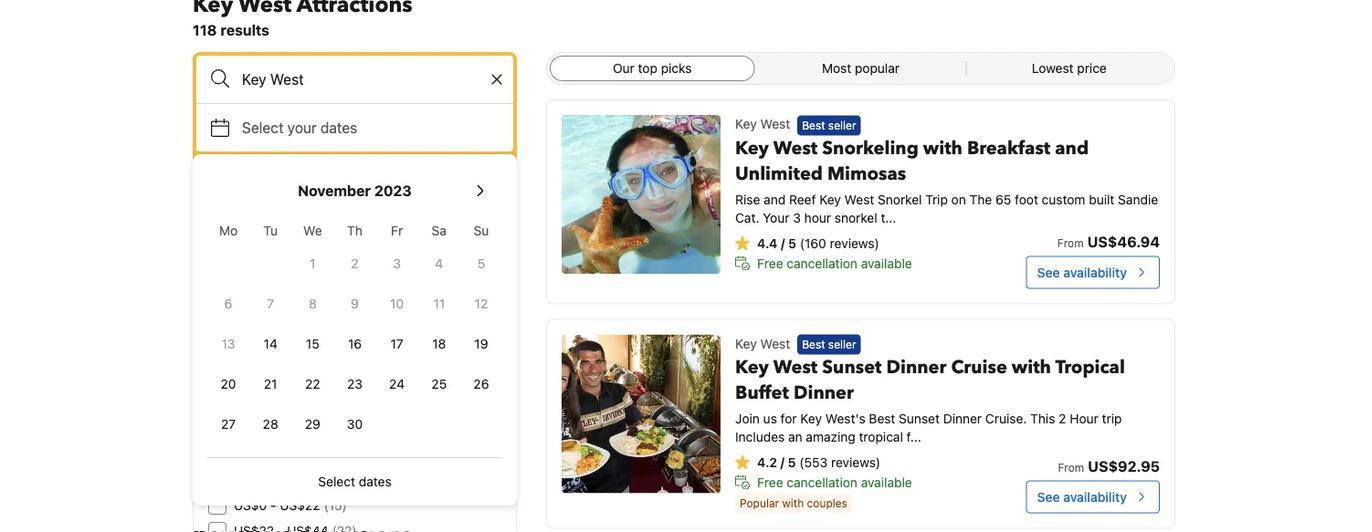 Task type: describe. For each thing, give the bounding box(es) containing it.
top
[[638, 61, 658, 76]]

24 November 2023 checkbox
[[376, 366, 418, 403]]

see for key west snorkeling with breakfast and unlimited mimosas
[[1037, 265, 1060, 280]]

cancellation for buffet
[[787, 475, 858, 490]]

price
[[1077, 61, 1107, 76]]

(9)
[[319, 411, 337, 426]]

key west snorkeling with breakfast and unlimited mimosas rise and reef key west snorkel trip on the 65 foot custom built sandie cat. your 3 hour snorkel t...
[[735, 135, 1158, 225]]

dinner left cruise.
[[943, 411, 982, 426]]

from us$92.95
[[1058, 458, 1160, 475]]

0 horizontal spatial and
[[764, 192, 786, 207]]

21 November 2023 checkbox
[[250, 366, 292, 403]]

select for select your dates
[[242, 119, 284, 137]]

/ for rise
[[781, 236, 785, 251]]

rise
[[735, 192, 760, 207]]

november
[[298, 182, 371, 200]]

couples
[[807, 498, 848, 510]]

your for filter
[[248, 235, 280, 253]]

25
[[432, 377, 447, 392]]

27 November 2023 checkbox
[[207, 407, 250, 443]]

best for snorkeling
[[802, 119, 825, 132]]

0 vertical spatial results
[[220, 21, 269, 39]]

t...
[[881, 210, 897, 225]]

see availability for key west sunset dinner cruise with tropical buffet dinner
[[1037, 490, 1127, 505]]

10 November 2023 checkbox
[[376, 286, 418, 322]]

trip
[[926, 192, 948, 207]]

grid containing mo
[[207, 213, 502, 443]]

su
[[474, 223, 489, 238]]

(73)
[[270, 308, 294, 323]]

key west snorkeling with breakfast and unlimited mimosas image
[[562, 115, 721, 274]]

5 for key west sunset dinner cruise with tropical buffet dinner
[[788, 455, 796, 470]]

select your dates
[[242, 119, 357, 137]]

food & drinks (9)
[[234, 411, 337, 426]]

an
[[788, 429, 803, 445]]

5 inside checkbox
[[478, 256, 485, 271]]

breakfast
[[967, 135, 1051, 161]]

0 vertical spatial dates
[[321, 119, 357, 137]]

6
[[224, 296, 232, 312]]

3 inside option
[[393, 256, 401, 271]]

us
[[763, 411, 777, 426]]

5 November 2023 checkbox
[[460, 246, 502, 282]]

outdoor
[[290, 334, 336, 349]]

with inside key west sunset dinner cruise with tropical buffet dinner join us for key west's best sunset dinner cruise. this 2 hour trip includes an amazing tropical f...
[[1012, 355, 1051, 380]]

& for outdoor
[[277, 334, 286, 349]]

popular
[[855, 61, 900, 76]]

sandie
[[1118, 192, 1158, 207]]

2 inside '2 november 2023' checkbox
[[351, 256, 359, 271]]

free cancellation available for buffet
[[757, 475, 912, 490]]

mo
[[219, 223, 238, 238]]

30
[[347, 417, 363, 432]]

7 November 2023 checkbox
[[250, 286, 292, 322]]

nature & outdoor (67)
[[234, 334, 364, 349]]

us$0
[[234, 498, 267, 513]]

1 horizontal spatial dates
[[359, 475, 392, 490]]

culture
[[337, 385, 378, 400]]

select dates
[[318, 475, 392, 490]]

15
[[306, 337, 320, 352]]

tours
[[234, 308, 266, 323]]

november 2023
[[298, 182, 412, 200]]

(67)
[[340, 334, 364, 349]]

9 November 2023 checkbox
[[334, 286, 376, 322]]

reef
[[789, 192, 816, 207]]

snorkeling
[[822, 135, 919, 161]]

29 November 2023 checkbox
[[292, 407, 334, 443]]

best seller for sunset
[[802, 339, 856, 351]]

Where are you going? search field
[[196, 56, 513, 103]]

24
[[389, 377, 405, 392]]

& for drinks
[[267, 411, 276, 426]]

2023
[[374, 182, 412, 200]]

12
[[475, 296, 488, 312]]

9
[[351, 296, 359, 312]]

from us$46.94
[[1058, 233, 1160, 250]]

13 November 2023 checkbox
[[207, 326, 250, 363]]

14
[[264, 337, 278, 352]]

18 November 2023 checkbox
[[418, 326, 460, 363]]

select for select dates
[[318, 475, 355, 490]]

the
[[970, 192, 992, 207]]

most popular
[[822, 61, 900, 76]]

10
[[390, 296, 404, 312]]

25 November 2023 checkbox
[[418, 366, 460, 403]]

cat.
[[735, 210, 760, 225]]

reviews) for buffet
[[831, 455, 881, 470]]

from for key west sunset dinner cruise with tropical buffet dinner
[[1058, 462, 1085, 475]]

popular
[[740, 498, 779, 510]]

our top picks
[[613, 61, 692, 76]]

tu
[[263, 223, 278, 238]]

hour
[[1070, 411, 1099, 426]]

best for sunset
[[802, 339, 825, 351]]

snorkel
[[835, 210, 878, 225]]

our
[[613, 61, 635, 76]]

for
[[781, 411, 797, 426]]

6 November 2023 checkbox
[[207, 286, 250, 322]]

tropical
[[1056, 355, 1125, 380]]

nature
[[234, 334, 274, 349]]

1
[[310, 256, 316, 271]]

f...
[[907, 429, 922, 445]]

free for rise
[[757, 256, 783, 271]]

with inside "key west snorkeling with breakfast and unlimited mimosas rise and reef key west snorkel trip on the 65 foot custom built sandie cat. your 3 hour snorkel t..."
[[923, 135, 963, 161]]

5 for key west snorkeling with breakfast and unlimited mimosas
[[788, 236, 796, 251]]

(160
[[800, 236, 827, 251]]

us$46.94
[[1088, 233, 1160, 250]]

popular with couples
[[740, 498, 848, 510]]

16
[[348, 337, 362, 352]]

118
[[193, 21, 217, 39]]



Task type: vqa. For each thing, say whether or not it's contained in the screenshot.


Task type: locate. For each thing, give the bounding box(es) containing it.
19 November 2023 checkbox
[[460, 326, 502, 363]]

category
[[208, 286, 264, 301]]

30 November 2023 checkbox
[[334, 407, 376, 443]]

15 November 2023 checkbox
[[292, 326, 334, 363]]

0 vertical spatial /
[[781, 236, 785, 251]]

& down (73)
[[277, 334, 286, 349]]

0 vertical spatial key west
[[735, 116, 790, 132]]

1 free from the top
[[757, 256, 783, 271]]

0 vertical spatial with
[[923, 135, 963, 161]]

3 down the fr
[[393, 256, 401, 271]]

2 / from the top
[[781, 455, 785, 470]]

0 horizontal spatial 2
[[351, 256, 359, 271]]

2 down th
[[351, 256, 359, 271]]

seller up the snorkeling
[[828, 119, 856, 132]]

2 free from the top
[[757, 475, 783, 490]]

16 November 2023 checkbox
[[334, 326, 376, 363]]

7
[[267, 296, 274, 312]]

custom
[[1042, 192, 1086, 207]]

sunset
[[822, 355, 882, 380], [899, 411, 940, 426]]

23 November 2023 checkbox
[[334, 366, 376, 403]]

grid
[[207, 213, 502, 443]]

key west sunset dinner cruise with tropical buffet dinner join us for key west's best sunset dinner cruise. this 2 hour trip includes an amazing tropical f...
[[735, 355, 1125, 445]]

seller for snorkeling
[[828, 119, 856, 132]]

0 vertical spatial and
[[1055, 135, 1089, 161]]

/ right 4.4
[[781, 236, 785, 251]]

29
[[305, 417, 321, 432]]

with right popular
[[782, 498, 804, 510]]

see
[[1037, 265, 1060, 280], [1037, 490, 1060, 505]]

0 vertical spatial select
[[242, 119, 284, 137]]

available down tropical
[[861, 475, 912, 490]]

4.2
[[757, 455, 777, 470]]

4.2 / 5 (553 reviews)
[[757, 455, 881, 470]]

from down hour
[[1058, 462, 1085, 475]]

28
[[263, 417, 278, 432]]

1 see from the top
[[1037, 265, 1060, 280]]

your
[[288, 119, 317, 137], [248, 235, 280, 253]]

2 vertical spatial with
[[782, 498, 804, 510]]

(553
[[800, 455, 828, 470]]

1 vertical spatial select
[[318, 475, 355, 490]]

key west up unlimited
[[735, 116, 790, 132]]

tours (73)
[[234, 308, 294, 323]]

1 horizontal spatial 2
[[1059, 411, 1067, 426]]

west's
[[826, 411, 866, 426]]

1 horizontal spatial your
[[288, 119, 317, 137]]

best seller for snorkeling
[[802, 119, 856, 132]]

18
[[432, 337, 446, 352]]

1 vertical spatial best seller
[[802, 339, 856, 351]]

0 horizontal spatial 3
[[393, 256, 401, 271]]

14 November 2023 checkbox
[[250, 326, 292, 363]]

0 horizontal spatial results
[[220, 21, 269, 39]]

best inside key west sunset dinner cruise with tropical buffet dinner join us for key west's best sunset dinner cruise. this 2 hour trip includes an amazing tropical f...
[[869, 411, 896, 426]]

0 horizontal spatial your
[[248, 235, 280, 253]]

fr
[[391, 223, 403, 238]]

1 vertical spatial &
[[324, 385, 333, 400]]

2 inside key west sunset dinner cruise with tropical buffet dinner join us for key west's best sunset dinner cruise. this 2 hour trip includes an amazing tropical f...
[[1059, 411, 1067, 426]]

2 availability from the top
[[1064, 490, 1127, 505]]

1 vertical spatial see availability
[[1037, 490, 1127, 505]]

sa
[[432, 223, 447, 238]]

and up your
[[764, 192, 786, 207]]

2 right the this
[[1059, 411, 1067, 426]]

2 cancellation from the top
[[787, 475, 858, 490]]

0 vertical spatial 3
[[793, 210, 801, 225]]

see down from us$92.95
[[1037, 490, 1060, 505]]

free down 4.4
[[757, 256, 783, 271]]

from
[[1058, 237, 1084, 250], [1058, 462, 1085, 475]]

filter your results
[[208, 235, 333, 253]]

results
[[220, 21, 269, 39], [284, 235, 333, 253]]

on
[[952, 192, 966, 207]]

amazing
[[806, 429, 856, 445]]

key west for key west sunset dinner cruise with tropical buffet dinner
[[735, 336, 790, 351]]

0 vertical spatial &
[[277, 334, 286, 349]]

1 vertical spatial see
[[1037, 490, 1060, 505]]

20
[[221, 377, 236, 392]]

0 vertical spatial see availability
[[1037, 265, 1127, 280]]

free cancellation available up couples
[[757, 475, 912, 490]]

1 vertical spatial 3
[[393, 256, 401, 271]]

0 vertical spatial best
[[802, 119, 825, 132]]

your
[[763, 210, 790, 225]]

free cancellation available down 4.4 / 5 (160 reviews) at the top right of page
[[757, 256, 912, 271]]

built
[[1089, 192, 1115, 207]]

8 November 2023 checkbox
[[292, 286, 334, 322]]

1 vertical spatial seller
[[828, 339, 856, 351]]

reviews) down 'amazing' at the bottom right of page
[[831, 455, 881, 470]]

available for mimosas
[[861, 256, 912, 271]]

& right the food
[[267, 411, 276, 426]]

cruise
[[951, 355, 1007, 380]]

we
[[303, 223, 322, 238]]

21
[[264, 377, 277, 392]]

/ for dinner
[[781, 455, 785, 470]]

0 vertical spatial availability
[[1064, 265, 1127, 280]]

26 November 2023 checkbox
[[460, 366, 502, 403]]

most
[[822, 61, 852, 76]]

1 horizontal spatial with
[[923, 135, 963, 161]]

from for key west snorkeling with breakfast and unlimited mimosas
[[1058, 237, 1084, 250]]

reviews) for mimosas
[[830, 236, 879, 251]]

museums, arts & culture (20)
[[234, 385, 406, 400]]

1 see availability from the top
[[1037, 265, 1127, 280]]

1 November 2023 checkbox
[[292, 246, 334, 282]]

1 horizontal spatial select
[[318, 475, 355, 490]]

4.4
[[757, 236, 778, 251]]

0 vertical spatial sunset
[[822, 355, 882, 380]]

this
[[1031, 411, 1055, 426]]

1 horizontal spatial and
[[1055, 135, 1089, 161]]

foot
[[1015, 192, 1039, 207]]

see availability down from us$46.94
[[1037, 265, 1127, 280]]

best seller up the snorkeling
[[802, 119, 856, 132]]

1 vertical spatial sunset
[[899, 411, 940, 426]]

& right 22
[[324, 385, 333, 400]]

2 best seller from the top
[[802, 339, 856, 351]]

from inside from us$92.95
[[1058, 462, 1085, 475]]

dates down 30 checkbox
[[359, 475, 392, 490]]

0 vertical spatial from
[[1058, 237, 1084, 250]]

1 horizontal spatial &
[[277, 334, 286, 349]]

key
[[735, 116, 757, 132], [735, 135, 769, 161], [820, 192, 841, 207], [735, 336, 757, 351], [735, 355, 769, 380], [801, 411, 822, 426]]

12 November 2023 checkbox
[[460, 286, 502, 322]]

1 horizontal spatial results
[[284, 235, 333, 253]]

0 horizontal spatial sunset
[[822, 355, 882, 380]]

availability down from us$92.95
[[1064, 490, 1127, 505]]

from down custom
[[1058, 237, 1084, 250]]

1 vertical spatial /
[[781, 455, 785, 470]]

food
[[234, 411, 264, 426]]

with up trip
[[923, 135, 963, 161]]

results right 118
[[220, 21, 269, 39]]

-
[[270, 498, 276, 513]]

11
[[433, 296, 445, 312]]

results up 1
[[284, 235, 333, 253]]

key west
[[735, 116, 790, 132], [735, 336, 790, 351]]

th
[[347, 223, 363, 238]]

key west sunset dinner cruise with tropical buffet dinner image
[[562, 335, 721, 494]]

picks
[[661, 61, 692, 76]]

cancellation down 4.4 / 5 (160 reviews) at the top right of page
[[787, 256, 858, 271]]

key west up buffet
[[735, 336, 790, 351]]

1 vertical spatial with
[[1012, 355, 1051, 380]]

your right filter
[[248, 235, 280, 253]]

0 vertical spatial cancellation
[[787, 256, 858, 271]]

2 vertical spatial 5
[[788, 455, 796, 470]]

availability down from us$46.94
[[1064, 265, 1127, 280]]

3
[[793, 210, 801, 225], [393, 256, 401, 271]]

1 vertical spatial key west
[[735, 336, 790, 351]]

2 key west from the top
[[735, 336, 790, 351]]

1 / from the top
[[781, 236, 785, 251]]

1 vertical spatial dates
[[359, 475, 392, 490]]

1 vertical spatial 5
[[478, 256, 485, 271]]

join
[[735, 411, 760, 426]]

2 seller from the top
[[828, 339, 856, 351]]

dates down where are you going? "search box"
[[321, 119, 357, 137]]

1 vertical spatial best
[[802, 339, 825, 351]]

from inside from us$46.94
[[1058, 237, 1084, 250]]

4
[[435, 256, 443, 271]]

your for select
[[288, 119, 317, 137]]

1 horizontal spatial sunset
[[899, 411, 940, 426]]

2 available from the top
[[861, 475, 912, 490]]

free cancellation available for mimosas
[[757, 256, 912, 271]]

1 vertical spatial free cancellation available
[[757, 475, 912, 490]]

28 November 2023 checkbox
[[250, 407, 292, 443]]

0 vertical spatial reviews)
[[830, 236, 879, 251]]

0 vertical spatial seller
[[828, 119, 856, 132]]

see availability down from us$92.95
[[1037, 490, 1127, 505]]

1 cancellation from the top
[[787, 256, 858, 271]]

dinner
[[887, 355, 947, 380], [794, 381, 854, 406], [943, 411, 982, 426]]

2 free cancellation available from the top
[[757, 475, 912, 490]]

4 November 2023 checkbox
[[418, 246, 460, 282]]

best
[[802, 119, 825, 132], [802, 339, 825, 351], [869, 411, 896, 426]]

&
[[277, 334, 286, 349], [324, 385, 333, 400], [267, 411, 276, 426]]

best seller up the 'west's'
[[802, 339, 856, 351]]

0 vertical spatial 5
[[788, 236, 796, 251]]

2 November 2023 checkbox
[[334, 246, 376, 282]]

see availability for key west snorkeling with breakfast and unlimited mimosas
[[1037, 265, 1127, 280]]

1 vertical spatial 2
[[1059, 411, 1067, 426]]

cruise.
[[986, 411, 1027, 426]]

seller up the 'west's'
[[828, 339, 856, 351]]

1 vertical spatial cancellation
[[787, 475, 858, 490]]

3 inside "key west snorkeling with breakfast and unlimited mimosas rise and reef key west snorkel trip on the 65 foot custom built sandie cat. your 3 hour snorkel t..."
[[793, 210, 801, 225]]

1 best seller from the top
[[802, 119, 856, 132]]

2 see from the top
[[1037, 490, 1060, 505]]

1 key west from the top
[[735, 116, 790, 132]]

22 November 2023 checkbox
[[292, 366, 334, 403]]

available
[[861, 256, 912, 271], [861, 475, 912, 490]]

65
[[996, 192, 1012, 207]]

available for buffet
[[861, 475, 912, 490]]

0 vertical spatial see
[[1037, 265, 1060, 280]]

2 vertical spatial &
[[267, 411, 276, 426]]

mimosas
[[828, 161, 906, 186]]

and up custom
[[1055, 135, 1089, 161]]

dinner up the 'west's'
[[794, 381, 854, 406]]

1 vertical spatial available
[[861, 475, 912, 490]]

118 results
[[193, 21, 269, 39]]

search
[[331, 169, 379, 186]]

3 November 2023 checkbox
[[376, 246, 418, 282]]

11 November 2023 checkbox
[[418, 286, 460, 322]]

1 vertical spatial results
[[284, 235, 333, 253]]

key west for key west snorkeling with breakfast and unlimited mimosas
[[735, 116, 790, 132]]

availability for key west sunset dinner cruise with tropical buffet dinner
[[1064, 490, 1127, 505]]

0 horizontal spatial select
[[242, 119, 284, 137]]

1 horizontal spatial 3
[[793, 210, 801, 225]]

2 vertical spatial best
[[869, 411, 896, 426]]

3 down reef
[[793, 210, 801, 225]]

dinner left cruise at the bottom of the page
[[887, 355, 947, 380]]

sunset up "f..."
[[899, 411, 940, 426]]

0 horizontal spatial &
[[267, 411, 276, 426]]

19
[[474, 337, 488, 352]]

your up the november
[[288, 119, 317, 137]]

unlimited
[[735, 161, 823, 186]]

seller for sunset
[[828, 339, 856, 351]]

cancellation down 4.2 / 5 (553 reviews) at the bottom right of page
[[787, 475, 858, 490]]

lowest
[[1032, 61, 1074, 76]]

museums,
[[234, 385, 294, 400]]

0 vertical spatial free
[[757, 256, 783, 271]]

1 vertical spatial and
[[764, 192, 786, 207]]

free down 4.2
[[757, 475, 783, 490]]

(20)
[[381, 385, 406, 400]]

0 vertical spatial best seller
[[802, 119, 856, 132]]

filter
[[208, 235, 245, 253]]

(15)
[[324, 498, 347, 513]]

1 available from the top
[[861, 256, 912, 271]]

5 down su
[[478, 256, 485, 271]]

2 horizontal spatial &
[[324, 385, 333, 400]]

trip
[[1102, 411, 1122, 426]]

2 see availability from the top
[[1037, 490, 1127, 505]]

with right cruise at the bottom of the page
[[1012, 355, 1051, 380]]

free
[[757, 256, 783, 271], [757, 475, 783, 490]]

see for key west sunset dinner cruise with tropical buffet dinner
[[1037, 490, 1060, 505]]

22
[[305, 377, 320, 392]]

availability for key west snorkeling with breakfast and unlimited mimosas
[[1064, 265, 1127, 280]]

2 horizontal spatial with
[[1012, 355, 1051, 380]]

27
[[221, 417, 236, 432]]

1 availability from the top
[[1064, 265, 1127, 280]]

us$22
[[280, 498, 320, 513]]

cancellation for mimosas
[[787, 256, 858, 271]]

see down from us$46.94
[[1037, 265, 1060, 280]]

17
[[391, 337, 404, 352]]

tropical
[[859, 429, 903, 445]]

see availability
[[1037, 265, 1127, 280], [1037, 490, 1127, 505]]

0 horizontal spatial dates
[[321, 119, 357, 137]]

1 seller from the top
[[828, 119, 856, 132]]

drinks
[[279, 411, 315, 426]]

free for dinner
[[757, 475, 783, 490]]

0 vertical spatial your
[[288, 119, 317, 137]]

free cancellation available
[[757, 256, 912, 271], [757, 475, 912, 490]]

5 left (160
[[788, 236, 796, 251]]

buffet
[[735, 381, 789, 406]]

1 free cancellation available from the top
[[757, 256, 912, 271]]

1 vertical spatial free
[[757, 475, 783, 490]]

west inside key west sunset dinner cruise with tropical buffet dinner join us for key west's best sunset dinner cruise. this 2 hour trip includes an amazing tropical f...
[[773, 355, 818, 380]]

5 left (553
[[788, 455, 796, 470]]

lowest price
[[1032, 61, 1107, 76]]

sunset up the 'west's'
[[822, 355, 882, 380]]

17 November 2023 checkbox
[[376, 326, 418, 363]]

1 vertical spatial reviews)
[[831, 455, 881, 470]]

20 November 2023 checkbox
[[207, 366, 250, 403]]

/ right 4.2
[[781, 455, 785, 470]]

available down the t...
[[861, 256, 912, 271]]

0 horizontal spatial with
[[782, 498, 804, 510]]

us$0 - us$22 (15)
[[234, 498, 347, 513]]

1 vertical spatial your
[[248, 235, 280, 253]]

1 vertical spatial from
[[1058, 462, 1085, 475]]

reviews) down snorkel
[[830, 236, 879, 251]]

0 vertical spatial free cancellation available
[[757, 256, 912, 271]]

1 vertical spatial availability
[[1064, 490, 1127, 505]]

0 vertical spatial 2
[[351, 256, 359, 271]]

0 vertical spatial available
[[861, 256, 912, 271]]

13
[[222, 337, 235, 352]]



